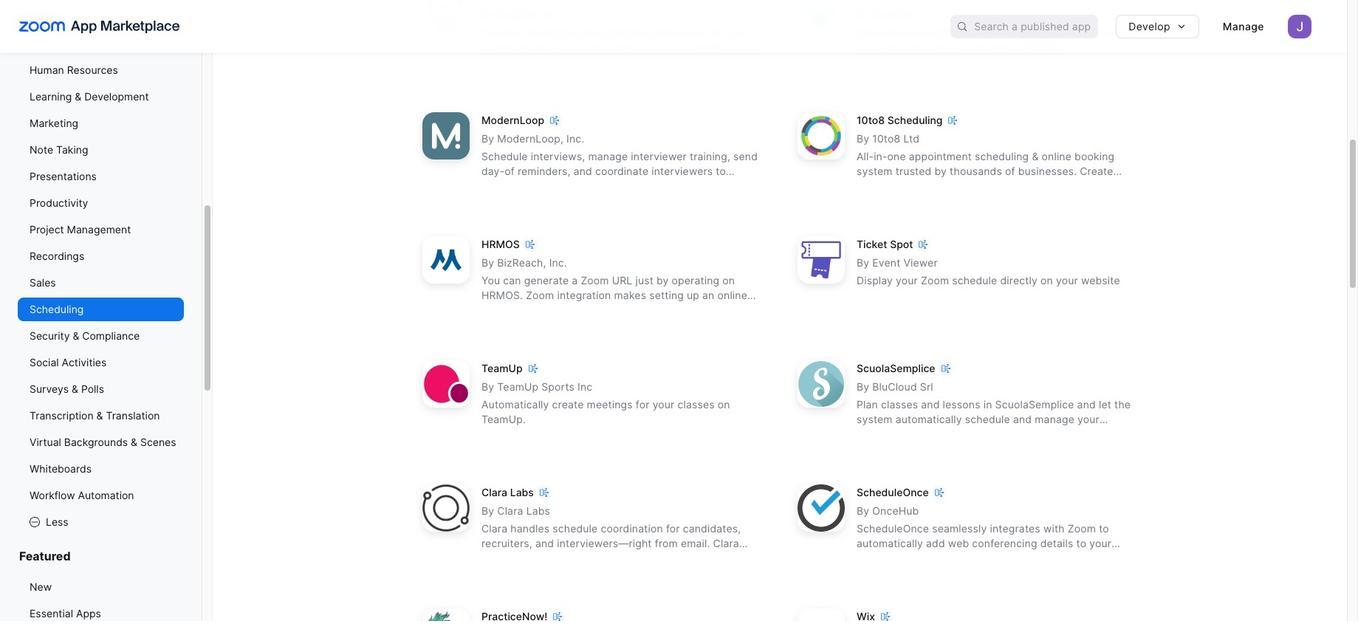 Task type: locate. For each thing, give the bounding box(es) containing it.
presentations
[[30, 170, 97, 182]]

2 vertical spatial schedule
[[553, 522, 598, 535]]

zoom up details
[[1068, 522, 1096, 535]]

1 horizontal spatial send
[[995, 180, 1020, 192]]

from inside by clara labs clara handles schedule coordination for candidates, recruiters, and interviewers—right from email. clara ensures scheduling is precise and clear.
[[655, 537, 678, 550]]

by bizreach, inc. you can generate a zoom url just by operating on hrmos. zoom integration makes setting up an online interview easier.
[[482, 257, 747, 316]]

1 vertical spatial for
[[636, 398, 650, 411]]

meetings down plan at the bottom right
[[857, 428, 903, 440]]

by up schedule
[[482, 132, 494, 145]]

1 horizontal spatial booking
[[1075, 150, 1115, 163]]

1 vertical spatial scheduleonce
[[857, 522, 929, 535]]

0 horizontal spatial scheduling
[[30, 303, 84, 315]]

by down appointment
[[935, 165, 947, 178]]

send
[[734, 150, 758, 163], [995, 180, 1020, 192]]

0 vertical spatial from
[[976, 26, 999, 39]]

of down schedule
[[505, 165, 515, 178]]

1 vertical spatial to
[[1099, 522, 1109, 535]]

1 vertical spatial labs
[[526, 505, 550, 517]]

booking down the trusted
[[915, 180, 955, 192]]

blucloud
[[873, 381, 917, 393]]

by inside by event viewer display your zoom schedule directly on your website
[[857, 257, 870, 269]]

by inside by 10to8 ltd all-in-one appointment scheduling & online booking system trusted by thousands of businesses. create your online booking page & send reminders.
[[857, 132, 870, 145]]

1 vertical spatial schedule
[[965, 413, 1010, 426]]

job
[[577, 26, 592, 39]]

schedule down in
[[965, 413, 1010, 426]]

rooster down interviews in the top of the page
[[643, 41, 682, 53]]

by inside by oncehub scheduleonce seamlessly integrates with zoom to automatically add web conferencing details to your scheduleonce bookings.
[[857, 505, 870, 517]]

scheduleonce up oncehub
[[857, 486, 929, 499]]

0 horizontal spatial booking
[[915, 180, 955, 192]]

0 horizontal spatial for
[[636, 398, 650, 411]]

0 horizontal spatial scheduling
[[524, 552, 578, 565]]

& right page
[[986, 180, 992, 192]]

0 vertical spatial schedule
[[952, 274, 997, 287]]

translation
[[106, 409, 160, 422]]

essential apps
[[30, 607, 101, 620]]

1 vertical spatial 10to8
[[873, 132, 901, 145]]

2 horizontal spatial to
[[1099, 522, 1109, 535]]

2 vertical spatial by
[[657, 274, 669, 287]]

1 horizontal spatial integrates
[[990, 522, 1041, 535]]

for inside the by teamup sports inc automatically create meetings for your classes on teamup.
[[636, 398, 650, 411]]

0 horizontal spatial online
[[718, 289, 747, 302]]

0 vertical spatial scheduling
[[975, 150, 1029, 163]]

sales link
[[18, 271, 184, 295]]

0 horizontal spatial classes
[[678, 398, 715, 411]]

by inside by bizreach, inc. you can generate a zoom url just by operating on hrmos. zoom integration makes setting up an online interview easier.
[[482, 257, 494, 269]]

on
[[723, 274, 735, 287], [1041, 274, 1053, 287], [718, 398, 730, 411], [906, 428, 918, 440]]

your inside the by teamup sports inc automatically create meetings for your classes on teamup.
[[653, 398, 675, 411]]

0 vertical spatial system
[[857, 165, 893, 178]]

1 horizontal spatial scuolasemplice
[[995, 398, 1074, 411]]

for for by clara labs clara handles schedule coordination for candidates, recruiters, and interviewers—right from email. clara ensures scheduling is precise and clear.
[[666, 522, 680, 535]]

google
[[572, 56, 608, 68]]

by inside the by teamup sports inc automatically create meetings for your classes on teamup.
[[482, 381, 494, 393]]

zoom down generate
[[526, 289, 554, 302]]

transcription & translation
[[30, 409, 160, 422]]

0 horizontal spatial of
[[505, 165, 515, 178]]

by for by kognitiv, inc. rooster schedules job application interviews for your company using zoom meetings. rooster integrates with workday ats and google calendar.
[[482, 8, 494, 21]]

1 vertical spatial meetings
[[857, 428, 903, 440]]

on inside by blucloud srl plan classes and lessons in scuolasemplice and let the system automatically schedule and manage your meetings on zoom!
[[906, 428, 918, 440]]

for inside by clara labs clara handles schedule coordination for candidates, recruiters, and interviewers—right from email. clara ensures scheduling is precise and clear.
[[666, 522, 680, 535]]

system
[[857, 165, 893, 178], [857, 413, 893, 426]]

meetings down inc
[[587, 398, 633, 411]]

by oncehub scheduleonce seamlessly integrates with zoom to automatically add web conferencing details to your scheduleonce bookings.
[[857, 505, 1112, 565]]

inc. for bizreach,
[[549, 257, 567, 269]]

with inside by oncehub scheduleonce seamlessly integrates with zoom to automatically add web conferencing details to your scheduleonce bookings.
[[1044, 522, 1065, 535]]

0 vertical spatial online
[[1042, 150, 1072, 163]]

10to8 up all-
[[857, 114, 885, 127]]

zoom down job
[[560, 41, 588, 53]]

clear.
[[653, 552, 680, 565]]

integrates inside by oncehub scheduleonce seamlessly integrates with zoom to automatically add web conferencing details to your scheduleonce bookings.
[[990, 522, 1041, 535]]

scheduling up security
[[30, 303, 84, 315]]

1 horizontal spatial of
[[1005, 165, 1015, 178]]

0 horizontal spatial to
[[716, 165, 726, 178]]

your
[[724, 26, 746, 39], [857, 180, 879, 192], [896, 274, 918, 287], [1056, 274, 1078, 287], [653, 398, 675, 411], [1078, 413, 1100, 426], [1090, 537, 1112, 550]]

booking up the create at the right
[[1075, 150, 1115, 163]]

1 vertical spatial scuolasemplice
[[995, 398, 1074, 411]]

1 horizontal spatial rooster
[[643, 41, 682, 53]]

interviewers—right
[[557, 537, 652, 550]]

1 vertical spatial scheduling
[[524, 552, 578, 565]]

2 horizontal spatial by
[[1000, 41, 1012, 53]]

by inside 'by kognitiv, inc. rooster schedules job application interviews for your company using zoom meetings. rooster integrates with workday ats and google calendar.'
[[482, 8, 494, 21]]

0 vertical spatial automatically
[[896, 413, 962, 426]]

schedule
[[952, 274, 997, 287], [965, 413, 1010, 426], [553, 522, 598, 535]]

transcription & translation link
[[18, 404, 184, 428]]

the right the let
[[1115, 398, 1131, 411]]

0 vertical spatial to
[[716, 165, 726, 178]]

for inside 'by kognitiv, inc. rooster schedules job application interviews for your company using zoom meetings. rooster integrates with workday ats and google calendar.'
[[707, 26, 721, 39]]

send right training,
[[734, 150, 758, 163]]

3 scheduleonce from the top
[[857, 552, 929, 565]]

zoom
[[560, 41, 588, 53], [581, 274, 609, 287], [921, 274, 949, 287], [526, 289, 554, 302], [1068, 522, 1096, 535]]

new
[[30, 581, 52, 593]]

spot
[[890, 238, 913, 251]]

0 vertical spatial scheduleonce
[[857, 486, 929, 499]]

0 horizontal spatial scuolasemplice
[[857, 362, 936, 375]]

just
[[636, 274, 654, 287]]

1 horizontal spatial to
[[1077, 537, 1087, 550]]

by for by clara labs clara handles schedule coordination for candidates, recruiters, and interviewers—right from email. clara ensures scheduling is precise and clear.
[[482, 505, 494, 517]]

system inside by 10to8 ltd all-in-one appointment scheduling & online booking system trusted by thousands of businesses. create your online booking page & send reminders.
[[857, 165, 893, 178]]

by up setting
[[657, 274, 669, 287]]

Search text field
[[974, 16, 1099, 37]]

scheduling inside by clara labs clara handles schedule coordination for candidates, recruiters, and interviewers—right from email. clara ensures scheduling is precise and clear.
[[524, 552, 578, 565]]

transcription
[[30, 409, 94, 422]]

1 vertical spatial from
[[655, 537, 678, 550]]

inc. inside by modernloop, inc. schedule interviews, manage interviewer training, send day-of reminders, and coordinate interviewers to deliver the best candidate experience.
[[567, 132, 584, 145]]

teamup inside the by teamup sports inc automatically create meetings for your classes on teamup.
[[497, 381, 539, 393]]

one
[[888, 150, 906, 163]]

online down the trusted
[[882, 180, 912, 192]]

thousands
[[950, 165, 1002, 178]]

all-
[[857, 150, 874, 163]]

by up you
[[482, 257, 494, 269]]

online right an
[[718, 289, 747, 302]]

taking
[[56, 143, 88, 156]]

0 vertical spatial website
[[1073, 26, 1112, 39]]

0 vertical spatial manage
[[588, 150, 628, 163]]

labs
[[510, 486, 534, 499], [526, 505, 550, 517]]

by inside by modernloop, inc. schedule interviews, manage interviewer training, send day-of reminders, and coordinate interviewers to deliver the best candidate experience.
[[482, 132, 494, 145]]

by left kognitiv,
[[482, 8, 494, 21]]

by inside by qualified generate more pipeline from the corporate website with the pipeline cloud, powered by qualified.
[[857, 8, 870, 21]]

from up clear.
[[655, 537, 678, 550]]

zoom up 'integration'
[[581, 274, 609, 287]]

your inside 'by kognitiv, inc. rooster schedules job application interviews for your company using zoom meetings. rooster integrates with workday ats and google calendar.'
[[724, 26, 746, 39]]

1 vertical spatial inc.
[[567, 132, 584, 145]]

operating
[[672, 274, 720, 287]]

1 vertical spatial integrates
[[990, 522, 1041, 535]]

2 of from the left
[[1005, 165, 1015, 178]]

online inside by bizreach, inc. you can generate a zoom url just by operating on hrmos. zoom integration makes setting up an online interview easier.
[[718, 289, 747, 302]]

by inside by clara labs clara handles schedule coordination for candidates, recruiters, and interviewers—right from email. clara ensures scheduling is precise and clear.
[[482, 505, 494, 517]]

hrmos.
[[482, 289, 523, 302]]

0 vertical spatial scheduling
[[888, 114, 943, 127]]

manage inside by modernloop, inc. schedule interviews, manage interviewer training, send day-of reminders, and coordinate interviewers to deliver the best candidate experience.
[[588, 150, 628, 163]]

note taking link
[[18, 138, 184, 162]]

your inside by oncehub scheduleonce seamlessly integrates with zoom to automatically add web conferencing details to your scheduleonce bookings.
[[1090, 537, 1112, 550]]

with inside 'by kognitiv, inc. rooster schedules job application interviews for your company using zoom meetings. rooster integrates with workday ats and google calendar.'
[[738, 41, 759, 53]]

2 vertical spatial scheduleonce
[[857, 552, 929, 565]]

your inside by blucloud srl plan classes and lessons in scuolasemplice and let the system automatically schedule and manage your meetings on zoom!
[[1078, 413, 1100, 426]]

inc. up generate
[[549, 257, 567, 269]]

online up businesses.
[[1042, 150, 1072, 163]]

1 vertical spatial send
[[995, 180, 1020, 192]]

in-
[[874, 150, 888, 163]]

labs inside by clara labs clara handles schedule coordination for candidates, recruiters, and interviewers—right from email. clara ensures scheduling is precise and clear.
[[526, 505, 550, 517]]

email.
[[681, 537, 710, 550]]

1 classes from the left
[[678, 398, 715, 411]]

powered
[[954, 41, 997, 53]]

2 vertical spatial for
[[666, 522, 680, 535]]

1 vertical spatial with
[[738, 41, 759, 53]]

1 horizontal spatial meetings
[[857, 428, 903, 440]]

integrates up conferencing
[[990, 522, 1041, 535]]

1 horizontal spatial by
[[935, 165, 947, 178]]

with
[[1115, 26, 1137, 39], [738, 41, 759, 53], [1044, 522, 1065, 535]]

scuolasemplice right in
[[995, 398, 1074, 411]]

automatically
[[896, 413, 962, 426], [857, 537, 923, 550]]

on inside by event viewer display your zoom schedule directly on your website
[[1041, 274, 1053, 287]]

develop
[[1129, 20, 1171, 33]]

0 vertical spatial 10to8
[[857, 114, 885, 127]]

schedule up 'is'
[[553, 522, 598, 535]]

by up all-
[[857, 132, 870, 145]]

0 horizontal spatial from
[[655, 537, 678, 550]]

resources
[[67, 64, 118, 76]]

classes inside the by teamup sports inc automatically create meetings for your classes on teamup.
[[678, 398, 715, 411]]

0 horizontal spatial manage
[[588, 150, 628, 163]]

rooster
[[482, 26, 520, 39], [643, 41, 682, 53]]

scheduling up thousands at top right
[[975, 150, 1029, 163]]

note
[[30, 143, 53, 156]]

zoom down "viewer"
[[921, 274, 949, 287]]

1 horizontal spatial scheduling
[[975, 150, 1029, 163]]

by event viewer display your zoom schedule directly on your website
[[857, 257, 1120, 287]]

1 vertical spatial online
[[882, 180, 912, 192]]

inc. inside 'by kognitiv, inc. rooster schedules job application interviews for your company using zoom meetings. rooster integrates with workday ats and google calendar.'
[[543, 8, 561, 21]]

1 horizontal spatial online
[[882, 180, 912, 192]]

scheduling up ltd
[[888, 114, 943, 127]]

ticket spot
[[857, 238, 913, 251]]

classes inside by blucloud srl plan classes and lessons in scuolasemplice and let the system automatically schedule and manage your meetings on zoom!
[[881, 398, 918, 411]]

inc. up interviews,
[[567, 132, 584, 145]]

inc. up schedules
[[543, 8, 561, 21]]

from up powered
[[976, 26, 999, 39]]

& left scenes
[[131, 436, 137, 448]]

clara
[[482, 486, 507, 499], [497, 505, 523, 517], [482, 522, 508, 535], [713, 537, 739, 550]]

coordinate
[[595, 165, 649, 178]]

1 vertical spatial automatically
[[857, 537, 923, 550]]

0 vertical spatial for
[[707, 26, 721, 39]]

handles
[[511, 522, 550, 535]]

1 vertical spatial booking
[[915, 180, 955, 192]]

banner
[[0, 0, 1347, 53]]

scheduleonce down add
[[857, 552, 929, 565]]

manage inside by blucloud srl plan classes and lessons in scuolasemplice and let the system automatically schedule and manage your meetings on zoom!
[[1035, 413, 1075, 426]]

0 horizontal spatial meetings
[[587, 398, 633, 411]]

1 vertical spatial system
[[857, 413, 893, 426]]

schedules
[[523, 26, 574, 39]]

inc. for kognitiv,
[[543, 8, 561, 21]]

by up generate
[[857, 8, 870, 21]]

1 horizontal spatial for
[[666, 522, 680, 535]]

automatically up zoom!
[[896, 413, 962, 426]]

rooster up company
[[482, 26, 520, 39]]

0 vertical spatial with
[[1115, 26, 1137, 39]]

pipeline
[[934, 26, 973, 39]]

1 vertical spatial by
[[935, 165, 947, 178]]

by up automatically
[[482, 381, 494, 393]]

0 vertical spatial meetings
[[587, 398, 633, 411]]

by left oncehub
[[857, 505, 870, 517]]

of right thousands at top right
[[1005, 165, 1015, 178]]

inc. for modernloop,
[[567, 132, 584, 145]]

manage
[[1223, 20, 1265, 33]]

send down thousands at top right
[[995, 180, 1020, 192]]

0 vertical spatial send
[[734, 150, 758, 163]]

deliver
[[482, 180, 515, 192]]

by inside by blucloud srl plan classes and lessons in scuolasemplice and let the system automatically schedule and manage your meetings on zoom!
[[857, 381, 870, 393]]

0 horizontal spatial send
[[734, 150, 758, 163]]

security & compliance
[[30, 329, 140, 342]]

from inside by qualified generate more pipeline from the corporate website with the pipeline cloud, powered by qualified.
[[976, 26, 999, 39]]

by down the clara labs
[[482, 505, 494, 517]]

1 vertical spatial website
[[1081, 274, 1120, 287]]

inc. inside by bizreach, inc. you can generate a zoom url just by operating on hrmos. zoom integration makes setting up an online interview easier.
[[549, 257, 567, 269]]

0 vertical spatial inc.
[[543, 8, 561, 21]]

by blucloud srl plan classes and lessons in scuolasemplice and let the system automatically schedule and manage your meetings on zoom!
[[857, 381, 1131, 440]]

website inside by event viewer display your zoom schedule directly on your website
[[1081, 274, 1120, 287]]

0 horizontal spatial by
[[657, 274, 669, 287]]

recruiters,
[[482, 537, 532, 550]]

is
[[581, 552, 589, 565]]

on inside the by teamup sports inc automatically create meetings for your classes on teamup.
[[718, 398, 730, 411]]

2 classes from the left
[[881, 398, 918, 411]]

2 system from the top
[[857, 413, 893, 426]]

integrates down interviews in the top of the page
[[685, 41, 735, 53]]

classes
[[678, 398, 715, 411], [881, 398, 918, 411]]

candidate
[[563, 180, 612, 192]]

zoom inside 'by kognitiv, inc. rooster schedules job application interviews for your company using zoom meetings. rooster integrates with workday ats and google calendar.'
[[560, 41, 588, 53]]

scheduling left 'is'
[[524, 552, 578, 565]]

by
[[1000, 41, 1012, 53], [935, 165, 947, 178], [657, 274, 669, 287]]

learning & development
[[30, 90, 149, 103]]

1 of from the left
[[505, 165, 515, 178]]

1 vertical spatial manage
[[1035, 413, 1075, 426]]

banner containing develop
[[0, 0, 1347, 53]]

2 vertical spatial inc.
[[549, 257, 567, 269]]

0 horizontal spatial rooster
[[482, 26, 520, 39]]

automatically inside by oncehub scheduleonce seamlessly integrates with zoom to automatically add web conferencing details to your scheduleonce bookings.
[[857, 537, 923, 550]]

the left best at the top left of the page
[[518, 180, 535, 192]]

0 horizontal spatial integrates
[[685, 41, 735, 53]]

backgrounds
[[64, 436, 128, 448]]

scuolasemplice up blucloud
[[857, 362, 936, 375]]

2 horizontal spatial with
[[1115, 26, 1137, 39]]

0 horizontal spatial with
[[738, 41, 759, 53]]

by up plan at the bottom right
[[857, 381, 870, 393]]

of
[[505, 165, 515, 178], [1005, 165, 1015, 178]]

by for by teamup sports inc automatically create meetings for your classes on teamup.
[[482, 381, 494, 393]]

human
[[30, 64, 64, 76]]

send inside by 10to8 ltd all-in-one appointment scheduling & online booking system trusted by thousands of businesses. create your online booking page & send reminders.
[[995, 180, 1020, 192]]

of inside by modernloop, inc. schedule interviews, manage interviewer training, send day-of reminders, and coordinate interviewers to deliver the best candidate experience.
[[505, 165, 515, 178]]

makes
[[614, 289, 646, 302]]

automatically down oncehub
[[857, 537, 923, 550]]

1 vertical spatial teamup
[[497, 381, 539, 393]]

1 horizontal spatial from
[[976, 26, 999, 39]]

2 vertical spatial online
[[718, 289, 747, 302]]

2 vertical spatial with
[[1044, 522, 1065, 535]]

system down 'in-'
[[857, 165, 893, 178]]

0 vertical spatial by
[[1000, 41, 1012, 53]]

schedule left directly
[[952, 274, 997, 287]]

to inside by modernloop, inc. schedule interviews, manage interviewer training, send day-of reminders, and coordinate interviewers to deliver the best candidate experience.
[[716, 165, 726, 178]]

more
[[906, 26, 931, 39]]

send inside by modernloop, inc. schedule interviews, manage interviewer training, send day-of reminders, and coordinate interviewers to deliver the best candidate experience.
[[734, 150, 758, 163]]

&
[[75, 90, 81, 103], [1032, 150, 1039, 163], [986, 180, 992, 192], [73, 329, 79, 342], [72, 383, 78, 395], [96, 409, 103, 422], [131, 436, 137, 448]]

2 scheduleonce from the top
[[857, 522, 929, 535]]

search a published app element
[[951, 15, 1099, 38]]

scheduleonce down oncehub
[[857, 522, 929, 535]]

by down search a published app element
[[1000, 41, 1012, 53]]

a
[[572, 274, 578, 287]]

new link
[[18, 575, 184, 599]]

0 vertical spatial booking
[[1075, 150, 1115, 163]]

recordings link
[[18, 244, 184, 268]]

& right security
[[73, 329, 79, 342]]

1 horizontal spatial classes
[[881, 398, 918, 411]]

the inside by blucloud srl plan classes and lessons in scuolasemplice and let the system automatically schedule and manage your meetings on zoom!
[[1115, 398, 1131, 411]]

sales
[[30, 276, 56, 289]]

experience.
[[615, 180, 673, 192]]

1 horizontal spatial manage
[[1035, 413, 1075, 426]]

0 vertical spatial integrates
[[685, 41, 735, 53]]

system down plan at the bottom right
[[857, 413, 893, 426]]

productivity
[[30, 196, 88, 209]]

automatically inside by blucloud srl plan classes and lessons in scuolasemplice and let the system automatically schedule and manage your meetings on zoom!
[[896, 413, 962, 426]]

1 horizontal spatial with
[[1044, 522, 1065, 535]]

virtual backgrounds & scenes link
[[18, 431, 184, 454]]

the down generate
[[857, 41, 873, 53]]

2 horizontal spatial for
[[707, 26, 721, 39]]

by down ticket
[[857, 257, 870, 269]]

10to8 up 'in-'
[[873, 132, 901, 145]]

1 system from the top
[[857, 165, 893, 178]]

integrates inside 'by kognitiv, inc. rooster schedules job application interviews for your company using zoom meetings. rooster integrates with workday ats and google calendar.'
[[685, 41, 735, 53]]



Task type: vqa. For each thing, say whether or not it's contained in the screenshot.


Task type: describe. For each thing, give the bounding box(es) containing it.
virtual backgrounds & scenes
[[30, 436, 176, 448]]

productivity link
[[18, 191, 184, 215]]

your inside by 10to8 ltd all-in-one appointment scheduling & online booking system trusted by thousands of businesses. create your online booking page & send reminders.
[[857, 180, 879, 192]]

by inside by 10to8 ltd all-in-one appointment scheduling & online booking system trusted by thousands of businesses. create your online booking page & send reminders.
[[935, 165, 947, 178]]

by for by blucloud srl plan classes and lessons in scuolasemplice and let the system automatically schedule and manage your meetings on zoom!
[[857, 381, 870, 393]]

training,
[[690, 150, 730, 163]]

cloud,
[[918, 41, 951, 53]]

manage button
[[1211, 15, 1276, 38]]

project
[[30, 223, 64, 236]]

up
[[687, 289, 699, 302]]

essential apps link
[[18, 602, 184, 621]]

and inside 'by kognitiv, inc. rooster schedules job application interviews for your company using zoom meetings. rooster integrates with workday ats and google calendar.'
[[551, 56, 569, 68]]

application
[[595, 26, 650, 39]]

plan
[[857, 398, 878, 411]]

the up qualified.
[[1002, 26, 1019, 39]]

with inside by qualified generate more pipeline from the corporate website with the pipeline cloud, powered by qualified.
[[1115, 26, 1137, 39]]

2 vertical spatial to
[[1077, 537, 1087, 550]]

human resources
[[30, 64, 118, 76]]

schedule inside by clara labs clara handles schedule coordination for candidates, recruiters, and interviewers—right from email. clara ensures scheduling is precise and clear.
[[553, 522, 598, 535]]

corporate
[[1022, 26, 1070, 39]]

you
[[482, 274, 500, 287]]

recordings
[[30, 250, 84, 262]]

by for by event viewer display your zoom schedule directly on your website
[[857, 257, 870, 269]]

let
[[1099, 398, 1112, 411]]

lessons
[[943, 398, 981, 411]]

apps
[[76, 607, 101, 620]]

social activities link
[[18, 351, 184, 374]]

by inside by bizreach, inc. you can generate a zoom url just by operating on hrmos. zoom integration makes setting up an online interview easier.
[[657, 274, 669, 287]]

security & compliance link
[[18, 324, 184, 348]]

interview
[[482, 304, 527, 316]]

srl
[[920, 381, 933, 393]]

bizreach,
[[497, 257, 546, 269]]

coordination
[[601, 522, 663, 535]]

page
[[958, 180, 983, 192]]

essential
[[30, 607, 73, 620]]

by clara labs clara handles schedule coordination for candidates, recruiters, and interviewers—right from email. clara ensures scheduling is precise and clear.
[[482, 505, 741, 565]]

seamlessly
[[932, 522, 987, 535]]

1 horizontal spatial scheduling
[[888, 114, 943, 127]]

by modernloop, inc. schedule interviews, manage interviewer training, send day-of reminders, and coordinate interviewers to deliver the best candidate experience.
[[482, 132, 758, 192]]

system inside by blucloud srl plan classes and lessons in scuolasemplice and let the system automatically schedule and manage your meetings on zoom!
[[857, 413, 893, 426]]

surveys & polls link
[[18, 377, 184, 401]]

oncehub
[[873, 505, 919, 517]]

learning & development link
[[18, 85, 184, 109]]

and inside by modernloop, inc. schedule interviews, manage interviewer training, send day-of reminders, and coordinate interviewers to deliver the best candidate experience.
[[574, 165, 592, 178]]

marketing link
[[18, 112, 184, 135]]

meetings inside by blucloud srl plan classes and lessons in scuolasemplice and let the system automatically schedule and manage your meetings on zoom!
[[857, 428, 903, 440]]

learning
[[30, 90, 72, 103]]

whiteboards link
[[18, 457, 184, 481]]

on inside by bizreach, inc. you can generate a zoom url just by operating on hrmos. zoom integration makes setting up an online interview easier.
[[723, 274, 735, 287]]

meetings inside the by teamup sports inc automatically create meetings for your classes on teamup.
[[587, 398, 633, 411]]

& left polls at left
[[72, 383, 78, 395]]

trusted
[[896, 165, 932, 178]]

zoom!
[[921, 428, 952, 440]]

bookings.
[[932, 552, 981, 565]]

day-
[[482, 165, 505, 178]]

businesses.
[[1018, 165, 1077, 178]]

by for by qualified generate more pipeline from the corporate website with the pipeline cloud, powered by qualified.
[[857, 8, 870, 21]]

1 vertical spatial scheduling
[[30, 303, 84, 315]]

social
[[30, 356, 59, 369]]

an
[[702, 289, 715, 302]]

2 horizontal spatial online
[[1042, 150, 1072, 163]]

the inside by modernloop, inc. schedule interviews, manage interviewer training, send day-of reminders, and coordinate interviewers to deliver the best candidate experience.
[[518, 180, 535, 192]]

interviewers
[[652, 165, 713, 178]]

using
[[530, 41, 557, 53]]

10to8 inside by 10to8 ltd all-in-one appointment scheduling & online booking system trusted by thousands of businesses. create your online booking page & send reminders.
[[873, 132, 901, 145]]

sports
[[542, 381, 575, 393]]

virtual
[[30, 436, 61, 448]]

schedule inside by event viewer display your zoom schedule directly on your website
[[952, 274, 997, 287]]

0 vertical spatial labs
[[510, 486, 534, 499]]

scheduling inside by 10to8 ltd all-in-one appointment scheduling & online booking system trusted by thousands of businesses. create your online booking page & send reminders.
[[975, 150, 1029, 163]]

appointment
[[909, 150, 972, 163]]

0 vertical spatial rooster
[[482, 26, 520, 39]]

develop button
[[1116, 15, 1199, 38]]

scheduling link
[[18, 298, 184, 321]]

presentations link
[[18, 165, 184, 188]]

by inside by qualified generate more pipeline from the corporate website with the pipeline cloud, powered by qualified.
[[1000, 41, 1012, 53]]

modernloop
[[482, 114, 544, 127]]

1 scheduleonce from the top
[[857, 486, 929, 499]]

interviews
[[653, 26, 704, 39]]

generate
[[524, 274, 569, 287]]

by kognitiv, inc. rooster schedules job application interviews for your company using zoom meetings. rooster integrates with workday ats and google calendar.
[[482, 8, 759, 68]]

project management
[[30, 223, 131, 236]]

by for by oncehub scheduleonce seamlessly integrates with zoom to automatically add web conferencing details to your scheduleonce bookings.
[[857, 505, 870, 517]]

easier.
[[530, 304, 563, 316]]

activities
[[62, 356, 107, 369]]

workday
[[482, 56, 525, 68]]

inc
[[578, 381, 593, 393]]

automatically
[[482, 398, 549, 411]]

website inside by qualified generate more pipeline from the corporate website with the pipeline cloud, powered by qualified.
[[1073, 26, 1112, 39]]

0 vertical spatial teamup
[[482, 362, 523, 375]]

kognitiv,
[[497, 8, 540, 21]]

ticket
[[857, 238, 887, 251]]

directly
[[1000, 274, 1038, 287]]

schedule
[[482, 150, 528, 163]]

workflow
[[30, 489, 75, 502]]

surveys & polls
[[30, 383, 104, 395]]

10to8 scheduling
[[857, 114, 943, 127]]

url
[[612, 274, 633, 287]]

0 vertical spatial scuolasemplice
[[857, 362, 936, 375]]

scuolasemplice inside by blucloud srl plan classes and lessons in scuolasemplice and let the system automatically schedule and manage your meetings on zoom!
[[995, 398, 1074, 411]]

featured
[[19, 549, 71, 564]]

1 vertical spatial rooster
[[643, 41, 682, 53]]

by for by modernloop, inc. schedule interviews, manage interviewer training, send day-of reminders, and coordinate interviewers to deliver the best candidate experience.
[[482, 132, 494, 145]]

for for by teamup sports inc automatically create meetings for your classes on teamup.
[[636, 398, 650, 411]]

integration
[[557, 289, 611, 302]]

qualified.
[[1015, 41, 1062, 53]]

zoom inside by oncehub scheduleonce seamlessly integrates with zoom to automatically add web conferencing details to your scheduleonce bookings.
[[1068, 522, 1096, 535]]

marketing
[[30, 117, 78, 129]]

in
[[984, 398, 992, 411]]

of inside by 10to8 ltd all-in-one appointment scheduling & online booking system trusted by thousands of businesses. create your online booking page & send reminders.
[[1005, 165, 1015, 178]]

& down human resources
[[75, 90, 81, 103]]

security
[[30, 329, 70, 342]]

zoom inside by event viewer display your zoom schedule directly on your website
[[921, 274, 949, 287]]

calendar.
[[611, 56, 658, 68]]

schedule inside by blucloud srl plan classes and lessons in scuolasemplice and let the system automatically schedule and manage your meetings on zoom!
[[965, 413, 1010, 426]]

compliance
[[82, 329, 140, 342]]

by teamup sports inc automatically create meetings for your classes on teamup.
[[482, 381, 730, 426]]

by for by 10to8 ltd all-in-one appointment scheduling & online booking system trusted by thousands of businesses. create your online booking page & send reminders.
[[857, 132, 870, 145]]

modernloop,
[[497, 132, 564, 145]]

qualified
[[873, 8, 917, 21]]

best
[[538, 180, 560, 192]]

by for by bizreach, inc. you can generate a zoom url just by operating on hrmos. zoom integration makes setting up an online interview easier.
[[482, 257, 494, 269]]

reminders,
[[518, 165, 571, 178]]

hrmos
[[482, 238, 520, 251]]

interviewer
[[631, 150, 687, 163]]

& up businesses.
[[1032, 150, 1039, 163]]

pipeline
[[876, 41, 915, 53]]

& down surveys & polls link
[[96, 409, 103, 422]]

ltd
[[904, 132, 920, 145]]

less
[[46, 516, 68, 528]]

whiteboards
[[30, 462, 92, 475]]



